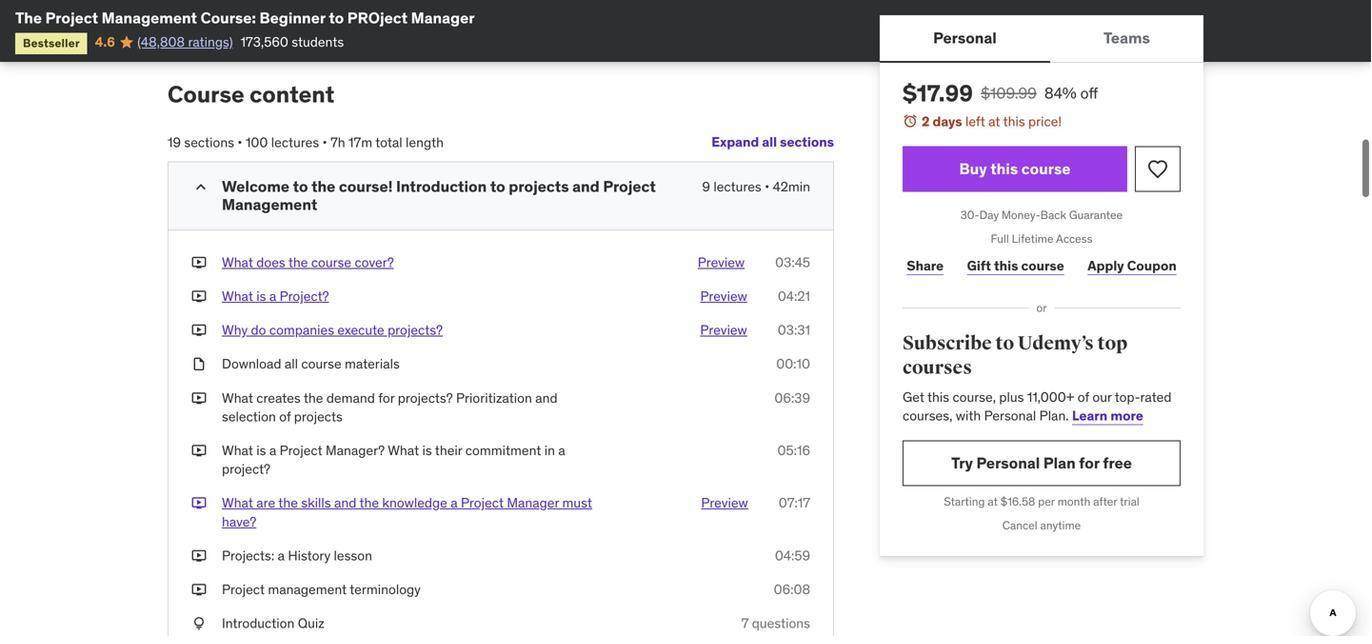 Task type: locate. For each thing, give the bounding box(es) containing it.
1 vertical spatial manager
[[507, 494, 559, 511]]

0 horizontal spatial projects
[[294, 408, 343, 425]]

companies
[[269, 321, 334, 339]]

what up have?
[[222, 494, 253, 511]]

projects inside what creates the demand for projects? prioritization and selection of projects
[[294, 408, 343, 425]]

5 xsmall image from the top
[[191, 580, 207, 599]]

a left "project?"
[[269, 288, 276, 305]]

a right knowledge
[[451, 494, 458, 511]]

(48,808
[[137, 33, 185, 50]]

personal
[[933, 28, 997, 48], [984, 407, 1036, 424], [976, 453, 1040, 473]]

what up the project?
[[222, 442, 253, 459]]

try personal plan for free
[[951, 453, 1132, 473]]

0 vertical spatial at
[[988, 113, 1000, 130]]

and inside welcome to the course! introduction to projects and project management
[[572, 177, 600, 196]]

project inside welcome to the course! introduction to projects and project management
[[603, 177, 656, 196]]

• left 100
[[237, 134, 242, 151]]

xsmall image left download
[[191, 355, 207, 374]]

course:
[[201, 8, 256, 28]]

what up selection
[[222, 389, 253, 406]]

project inside what is a project manager? what is their commitment in a project?
[[280, 442, 322, 459]]

cover?
[[355, 254, 394, 271]]

the inside welcome to the course! introduction to projects and project management
[[311, 177, 335, 196]]

for left free
[[1079, 453, 1100, 473]]

0 vertical spatial manager
[[411, 8, 475, 28]]

173,560 students
[[240, 33, 344, 50]]

1 sections from the left
[[780, 133, 834, 151]]

0 horizontal spatial of
[[279, 408, 291, 425]]

alarm image
[[903, 113, 918, 129]]

month
[[1058, 494, 1091, 509]]

30-
[[961, 208, 979, 222]]

06:08
[[774, 581, 810, 598]]

this up courses, at bottom right
[[927, 388, 949, 405]]

1 horizontal spatial projects
[[509, 177, 569, 196]]

1 horizontal spatial and
[[535, 389, 558, 406]]

manager
[[411, 8, 475, 28], [507, 494, 559, 511]]

project up bestseller
[[45, 8, 98, 28]]

3 xsmall image from the top
[[191, 441, 207, 460]]

of left our
[[1078, 388, 1089, 405]]

this inside button
[[990, 159, 1018, 179]]

11,000+
[[1027, 388, 1074, 405]]

0 horizontal spatial all
[[285, 355, 298, 373]]

apply coupon button
[[1084, 247, 1181, 285]]

projects? up their
[[398, 389, 453, 406]]

all right "expand"
[[762, 133, 777, 151]]

at
[[988, 113, 1000, 130], [988, 494, 998, 509]]

1 horizontal spatial of
[[1078, 388, 1089, 405]]

quiz
[[298, 615, 324, 632]]

projects? right execute
[[388, 321, 443, 339]]

preview left 04:21
[[700, 288, 747, 305]]

is
[[256, 288, 266, 305], [256, 442, 266, 459], [422, 442, 432, 459]]

1 vertical spatial and
[[535, 389, 558, 406]]

4.6
[[95, 33, 115, 50]]

introduction down length
[[396, 177, 487, 196]]

0 vertical spatial all
[[762, 133, 777, 151]]

prioritization
[[456, 389, 532, 406]]

course content
[[168, 80, 335, 108]]

sections
[[780, 133, 834, 151], [184, 134, 234, 151]]

0 vertical spatial projects?
[[388, 321, 443, 339]]

all for course
[[285, 355, 298, 373]]

is inside button
[[256, 288, 266, 305]]

what left does
[[222, 254, 253, 271]]

1 horizontal spatial sections
[[780, 133, 834, 151]]

preview left 03:45
[[698, 254, 745, 271]]

project left manager?
[[280, 442, 322, 459]]

lectures right 9
[[714, 178, 761, 195]]

1 horizontal spatial introduction
[[396, 177, 487, 196]]

1 vertical spatial of
[[279, 408, 291, 425]]

expand all sections button
[[711, 123, 834, 161]]

manager right 'project'
[[411, 8, 475, 28]]

1 vertical spatial projects?
[[398, 389, 453, 406]]

buy
[[959, 159, 987, 179]]

this inside get this course, plus 11,000+ of our top-rated courses, with personal plan.
[[927, 388, 949, 405]]

1 horizontal spatial all
[[762, 133, 777, 151]]

0 horizontal spatial and
[[334, 494, 356, 511]]

0 vertical spatial of
[[1078, 388, 1089, 405]]

2 horizontal spatial •
[[765, 178, 770, 195]]

the
[[15, 8, 42, 28]]

2 sections from the left
[[184, 134, 234, 151]]

does
[[256, 254, 285, 271]]

1 vertical spatial all
[[285, 355, 298, 373]]

xsmall image
[[191, 321, 207, 340], [191, 355, 207, 374], [191, 389, 207, 407], [191, 494, 207, 513]]

what inside what are the skills and the knowledge a project manager must have?
[[222, 494, 253, 511]]

what does the course cover?
[[222, 254, 394, 271]]

2 vertical spatial and
[[334, 494, 356, 511]]

0 vertical spatial for
[[378, 389, 395, 406]]

1 vertical spatial for
[[1079, 453, 1100, 473]]

projects inside welcome to the course! introduction to projects and project management
[[509, 177, 569, 196]]

project?
[[280, 288, 329, 305]]

1 vertical spatial personal
[[984, 407, 1036, 424]]

is for project?
[[256, 288, 266, 305]]

at right left
[[988, 113, 1000, 130]]

0 horizontal spatial introduction
[[222, 615, 295, 632]]

06:39
[[774, 389, 810, 406]]

project left 9
[[603, 177, 656, 196]]

the inside what creates the demand for projects? prioritization and selection of projects
[[304, 389, 323, 406]]

projects? inside what creates the demand for projects? prioritization and selection of projects
[[398, 389, 453, 406]]

6 xsmall image from the top
[[191, 614, 207, 633]]

of down creates on the bottom of the page
[[279, 408, 291, 425]]

for inside what creates the demand for projects? prioritization and selection of projects
[[378, 389, 395, 406]]

what left their
[[388, 442, 419, 459]]

management
[[102, 8, 197, 28], [222, 195, 317, 214]]

lectures
[[271, 134, 319, 151], [714, 178, 761, 195]]

management up (48,808
[[102, 8, 197, 28]]

2 vertical spatial personal
[[976, 453, 1040, 473]]

course down why do companies execute projects? button
[[301, 355, 341, 373]]

at inside the "starting at $16.58 per month after trial cancel anytime"
[[988, 494, 998, 509]]

1 xsmall image from the top
[[191, 321, 207, 340]]

plus
[[999, 388, 1024, 405]]

what inside button
[[222, 288, 253, 305]]

• left 42min
[[765, 178, 770, 195]]

all down companies
[[285, 355, 298, 373]]

what inside button
[[222, 254, 253, 271]]

a inside what are the skills and the knowledge a project manager must have?
[[451, 494, 458, 511]]

and inside what creates the demand for projects? prioritization and selection of projects
[[535, 389, 558, 406]]

of
[[1078, 388, 1089, 405], [279, 408, 291, 425]]

7
[[741, 615, 749, 632]]

what creates the demand for projects? prioritization and selection of projects
[[222, 389, 558, 425]]

xsmall image left creates on the bottom of the page
[[191, 389, 207, 407]]

the down download all course materials
[[304, 389, 323, 406]]

sections right 19
[[184, 134, 234, 151]]

173,560
[[240, 33, 288, 50]]

access
[[1056, 231, 1093, 246]]

teams button
[[1050, 15, 1204, 61]]

0 horizontal spatial sections
[[184, 134, 234, 151]]

what
[[222, 254, 253, 271], [222, 288, 253, 305], [222, 389, 253, 406], [222, 442, 253, 459], [388, 442, 419, 459], [222, 494, 253, 511]]

what for course
[[222, 254, 253, 271]]

• for 9
[[765, 178, 770, 195]]

xsmall image left the are
[[191, 494, 207, 513]]

course left cover?
[[311, 254, 351, 271]]

preview left 07:17
[[701, 494, 748, 511]]

this right buy
[[990, 159, 1018, 179]]

course inside button
[[1021, 159, 1071, 179]]

what for skills
[[222, 494, 253, 511]]

0 horizontal spatial manager
[[411, 8, 475, 28]]

course for buy this course
[[1021, 159, 1071, 179]]

course!
[[339, 177, 393, 196]]

19 sections • 100 lectures • 7h 17m total length
[[168, 134, 444, 151]]

preview for 03:31
[[700, 321, 747, 339]]

project
[[347, 8, 408, 28]]

gift this course link
[[963, 247, 1068, 285]]

sections up 42min
[[780, 133, 834, 151]]

4 xsmall image from the top
[[191, 494, 207, 513]]

• left 7h 17m
[[322, 134, 327, 151]]

what for project?
[[222, 288, 253, 305]]

xsmall image left why
[[191, 321, 207, 340]]

the inside button
[[288, 254, 308, 271]]

course down lifetime
[[1021, 257, 1064, 274]]

0 vertical spatial personal
[[933, 28, 997, 48]]

personal down 'plus' at the bottom right of page
[[984, 407, 1036, 424]]

personal up $16.58
[[976, 453, 1040, 473]]

with
[[956, 407, 981, 424]]

1 horizontal spatial manager
[[507, 494, 559, 511]]

more
[[1111, 407, 1143, 424]]

project down commitment
[[461, 494, 504, 511]]

0 horizontal spatial •
[[237, 134, 242, 151]]

tab list
[[880, 15, 1204, 63]]

0 horizontal spatial for
[[378, 389, 395, 406]]

buy this course button
[[903, 146, 1127, 192]]

to inside subscribe to udemy's top courses
[[995, 332, 1014, 355]]

the left course!
[[311, 177, 335, 196]]

05:16
[[777, 442, 810, 459]]

all inside dropdown button
[[762, 133, 777, 151]]

price!
[[1028, 113, 1062, 130]]

lectures right 100
[[271, 134, 319, 151]]

for right 'demand'
[[378, 389, 395, 406]]

this
[[1003, 113, 1025, 130], [990, 159, 1018, 179], [994, 257, 1018, 274], [927, 388, 949, 405]]

learn more link
[[1072, 407, 1143, 424]]

management inside welcome to the course! introduction to projects and project management
[[222, 195, 317, 214]]

udemy's
[[1018, 332, 1094, 355]]

buy this course
[[959, 159, 1071, 179]]

1 horizontal spatial management
[[222, 195, 317, 214]]

manager left the 'must'
[[507, 494, 559, 511]]

bestseller
[[23, 36, 80, 50]]

cancel
[[1002, 518, 1038, 533]]

teams
[[1104, 28, 1150, 48]]

03:45
[[775, 254, 810, 271]]

preview left 03:31
[[700, 321, 747, 339]]

personal inside try personal plan for free link
[[976, 453, 1040, 473]]

1 vertical spatial lectures
[[714, 178, 761, 195]]

introduction left quiz
[[222, 615, 295, 632]]

1 vertical spatial projects
[[294, 408, 343, 425]]

project down projects:
[[222, 581, 265, 598]]

is up do
[[256, 288, 266, 305]]

creates
[[256, 389, 301, 406]]

7 questions
[[741, 615, 810, 632]]

management up does
[[222, 195, 317, 214]]

day
[[979, 208, 999, 222]]

projects
[[509, 177, 569, 196], [294, 408, 343, 425]]

2 horizontal spatial and
[[572, 177, 600, 196]]

0 vertical spatial lectures
[[271, 134, 319, 151]]

xsmall image
[[191, 253, 207, 272], [191, 287, 207, 306], [191, 441, 207, 460], [191, 546, 207, 565], [191, 580, 207, 599], [191, 614, 207, 633]]

of inside what creates the demand for projects? prioritization and selection of projects
[[279, 408, 291, 425]]

4 xsmall image from the top
[[191, 546, 207, 565]]

course
[[1021, 159, 1071, 179], [311, 254, 351, 271], [1021, 257, 1064, 274], [301, 355, 341, 373]]

at left $16.58
[[988, 494, 998, 509]]

knowledge
[[382, 494, 447, 511]]

the right does
[[288, 254, 308, 271]]

1 vertical spatial at
[[988, 494, 998, 509]]

and for prioritization
[[535, 389, 558, 406]]

the right the are
[[278, 494, 298, 511]]

•
[[237, 134, 242, 151], [322, 134, 327, 151], [765, 178, 770, 195]]

welcome
[[222, 177, 290, 196]]

projects:
[[222, 547, 274, 564]]

why do companies execute projects?
[[222, 321, 443, 339]]

0 vertical spatial and
[[572, 177, 600, 196]]

2 xsmall image from the top
[[191, 355, 207, 374]]

personal up $17.99
[[933, 28, 997, 48]]

xsmall image for what are the skills and the knowledge a project manager must have?
[[191, 494, 207, 513]]

what is a project?
[[222, 288, 329, 305]]

wishlist image
[[1146, 158, 1169, 181]]

1 vertical spatial management
[[222, 195, 317, 214]]

apply
[[1088, 257, 1124, 274]]

0 vertical spatial projects
[[509, 177, 569, 196]]

3 xsmall image from the top
[[191, 389, 207, 407]]

what up why
[[222, 288, 253, 305]]

a inside button
[[269, 288, 276, 305]]

0 vertical spatial introduction
[[396, 177, 487, 196]]

what inside what creates the demand for projects? prioritization and selection of projects
[[222, 389, 253, 406]]

1 xsmall image from the top
[[191, 253, 207, 272]]

trial
[[1120, 494, 1140, 509]]

1 horizontal spatial for
[[1079, 453, 1100, 473]]

per
[[1038, 494, 1055, 509]]

project
[[45, 8, 98, 28], [603, 177, 656, 196], [280, 442, 322, 459], [461, 494, 504, 511], [222, 581, 265, 598]]

course up back
[[1021, 159, 1071, 179]]

introduction
[[396, 177, 487, 196], [222, 615, 295, 632]]

is up the project?
[[256, 442, 266, 459]]

subscribe to udemy's top courses
[[903, 332, 1128, 380]]

this right gift in the right top of the page
[[994, 257, 1018, 274]]

students
[[292, 33, 344, 50]]

7h 17m
[[331, 134, 372, 151]]

0 horizontal spatial management
[[102, 8, 197, 28]]

personal inside personal button
[[933, 28, 997, 48]]

9 lectures • 42min
[[702, 178, 810, 195]]



Task type: describe. For each thing, give the bounding box(es) containing it.
get
[[903, 388, 924, 405]]

1 horizontal spatial lectures
[[714, 178, 761, 195]]

money-
[[1002, 208, 1040, 222]]

selection
[[222, 408, 276, 425]]

content
[[250, 80, 335, 108]]

course inside button
[[311, 254, 351, 271]]

a right 'in'
[[558, 442, 565, 459]]

84%
[[1044, 83, 1077, 103]]

why
[[222, 321, 248, 339]]

length
[[406, 134, 444, 151]]

download all course materials
[[222, 355, 400, 373]]

(48,808 ratings)
[[137, 33, 233, 50]]

the for does
[[288, 254, 308, 271]]

apply coupon
[[1088, 257, 1177, 274]]

learn more
[[1072, 407, 1143, 424]]

gift
[[967, 257, 991, 274]]

share button
[[903, 247, 948, 285]]

course for gift this course
[[1021, 257, 1064, 274]]

xsmall image for what
[[191, 441, 207, 460]]

the for are
[[278, 494, 298, 511]]

tab list containing personal
[[880, 15, 1204, 63]]

1 vertical spatial introduction
[[222, 615, 295, 632]]

manager?
[[326, 442, 385, 459]]

free
[[1103, 453, 1132, 473]]

this for get
[[927, 388, 949, 405]]

history
[[288, 547, 331, 564]]

what for demand
[[222, 389, 253, 406]]

of inside get this course, plus 11,000+ of our top-rated courses, with personal plan.
[[1078, 388, 1089, 405]]

plan
[[1043, 453, 1076, 473]]

42min
[[773, 178, 810, 195]]

9
[[702, 178, 710, 195]]

what does the course cover? button
[[222, 253, 394, 272]]

box image
[[435, 5, 499, 42]]

have?
[[222, 513, 256, 530]]

project management terminology
[[222, 581, 421, 598]]

commitment
[[465, 442, 541, 459]]

xsmall image for download all course materials
[[191, 355, 207, 374]]

left
[[965, 113, 985, 130]]

xsmall image for project
[[191, 580, 207, 599]]

03:31
[[778, 321, 810, 339]]

why do companies execute projects? button
[[222, 321, 443, 340]]

are
[[256, 494, 275, 511]]

xsmall image for projects:
[[191, 546, 207, 565]]

the for creates
[[304, 389, 323, 406]]

top-
[[1115, 388, 1140, 405]]

is left their
[[422, 442, 432, 459]]

30-day money-back guarantee full lifetime access
[[961, 208, 1123, 246]]

00:10
[[776, 355, 810, 373]]

questions
[[752, 615, 810, 632]]

the project management course: beginner to project manager
[[15, 8, 475, 28]]

this for buy
[[990, 159, 1018, 179]]

demand
[[326, 389, 375, 406]]

2 days left at this price!
[[922, 113, 1062, 130]]

or
[[1036, 301, 1047, 315]]

project?
[[222, 460, 270, 478]]

skills
[[301, 494, 331, 511]]

course for download all course materials
[[301, 355, 341, 373]]

1 horizontal spatial •
[[322, 134, 327, 151]]

0 horizontal spatial lectures
[[271, 134, 319, 151]]

full
[[991, 231, 1009, 246]]

starting at $16.58 per month after trial cancel anytime
[[944, 494, 1140, 533]]

for inside try personal plan for free link
[[1079, 453, 1100, 473]]

personal button
[[880, 15, 1050, 61]]

rated
[[1140, 388, 1172, 405]]

xsmall image for what creates the demand for projects? prioritization and selection of projects
[[191, 389, 207, 407]]

2
[[922, 113, 930, 130]]

courses,
[[903, 407, 953, 424]]

in
[[544, 442, 555, 459]]

nasdaq image
[[184, 5, 293, 42]]

do
[[251, 321, 266, 339]]

try
[[951, 453, 973, 473]]

introduction inside welcome to the course! introduction to projects and project management
[[396, 177, 487, 196]]

manager inside what are the skills and the knowledge a project manager must have?
[[507, 494, 559, 511]]

guarantee
[[1069, 208, 1123, 222]]

lesson
[[334, 547, 372, 564]]

materials
[[345, 355, 400, 373]]

expand
[[711, 133, 759, 151]]

$16.58
[[1001, 494, 1035, 509]]

small image
[[191, 178, 210, 197]]

off
[[1080, 83, 1098, 103]]

the for to
[[311, 177, 335, 196]]

get this course, plus 11,000+ of our top-rated courses, with personal plan.
[[903, 388, 1172, 424]]

and inside what are the skills and the knowledge a project manager must have?
[[334, 494, 356, 511]]

must
[[562, 494, 592, 511]]

preview for 04:21
[[700, 288, 747, 305]]

04:59
[[775, 547, 810, 564]]

xsmall image for introduction
[[191, 614, 207, 633]]

beginner
[[259, 8, 325, 28]]

is for project
[[256, 442, 266, 459]]

coupon
[[1127, 257, 1177, 274]]

ratings)
[[188, 33, 233, 50]]

what for project
[[222, 442, 253, 459]]

learn
[[1072, 407, 1108, 424]]

sections inside dropdown button
[[780, 133, 834, 151]]

execute
[[337, 321, 384, 339]]

plan.
[[1039, 407, 1069, 424]]

course
[[168, 80, 244, 108]]

terminology
[[350, 581, 421, 598]]

management
[[268, 581, 347, 598]]

this down "$109.99"
[[1003, 113, 1025, 130]]

courses
[[903, 356, 972, 380]]

share
[[907, 257, 944, 274]]

projects? inside button
[[388, 321, 443, 339]]

the left knowledge
[[359, 494, 379, 511]]

all for sections
[[762, 133, 777, 151]]

0 vertical spatial management
[[102, 8, 197, 28]]

and for projects
[[572, 177, 600, 196]]

what are the skills and the knowledge a project manager must have?
[[222, 494, 592, 530]]

• for 19
[[237, 134, 242, 151]]

preview for 03:45
[[698, 254, 745, 271]]

anytime
[[1040, 518, 1081, 533]]

what is a project? button
[[222, 287, 329, 306]]

project inside what are the skills and the knowledge a project manager must have?
[[461, 494, 504, 511]]

personal inside get this course, plus 11,000+ of our top-rated courses, with personal plan.
[[984, 407, 1036, 424]]

this for gift
[[994, 257, 1018, 274]]

a left history
[[278, 547, 285, 564]]

expand all sections
[[711, 133, 834, 151]]

$17.99 $109.99 84% off
[[903, 79, 1098, 108]]

volkswagen image
[[343, 5, 385, 42]]

starting
[[944, 494, 985, 509]]

lifetime
[[1012, 231, 1054, 246]]

a up the project?
[[269, 442, 276, 459]]

introduction quiz
[[222, 615, 324, 632]]

download
[[222, 355, 281, 373]]

after
[[1093, 494, 1117, 509]]

2 xsmall image from the top
[[191, 287, 207, 306]]



Task type: vqa. For each thing, say whether or not it's contained in the screenshot.
tried
no



